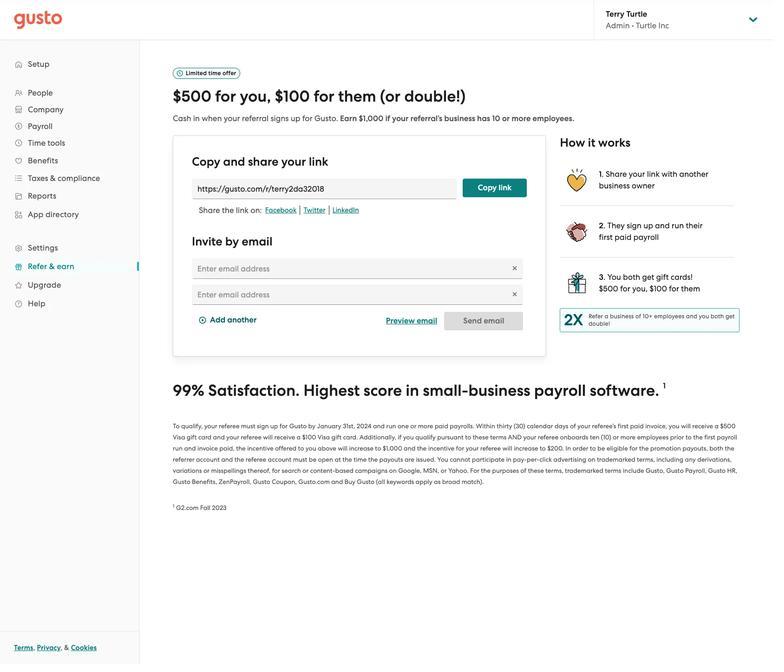 Task type: describe. For each thing, give the bounding box(es) containing it.
your up the paid,
[[226, 434, 239, 441]]

cash
[[173, 114, 191, 123]]

add another
[[210, 316, 257, 325]]

up inside the 2 . they sign up and run their first paid payroll
[[644, 221, 653, 230]]

copy and share your link
[[192, 155, 328, 169]]

score
[[364, 381, 402, 400]]

within
[[476, 423, 495, 430]]

gusto,
[[646, 467, 665, 475]]

settings
[[28, 243, 58, 253]]

$500 for you, $100 for them (or double!)
[[173, 87, 466, 106]]

1 horizontal spatial of
[[570, 423, 576, 430]]

2 increase from the left
[[514, 445, 538, 452]]

business inside the refer a business of 10+ employees and you both get double!
[[610, 313, 634, 320]]

yahoo.
[[448, 467, 469, 475]]

payroll
[[28, 122, 53, 131]]

or right msn,
[[441, 467, 447, 475]]

business left "has"
[[444, 114, 475, 123]]

1 incentive from the left
[[247, 445, 274, 452]]

content-
[[310, 467, 335, 475]]

3 . you both get gift cards! $500 for you, $100 for them
[[599, 273, 700, 294]]

1 horizontal spatial be
[[598, 445, 605, 452]]

run inside the 2 . they sign up and run their first paid payroll
[[672, 221, 684, 230]]

qualify,
[[181, 423, 203, 430]]

and inside the refer a business of 10+ employees and you both get double!
[[686, 313, 697, 320]]

gusto down 'variations'
[[173, 478, 190, 486]]

1 enter email address email field from the top
[[192, 259, 523, 279]]

thereof,
[[248, 467, 270, 475]]

above
[[318, 445, 336, 452]]

people
[[28, 88, 53, 98]]

for inside "cash in when your referral signs up for gusto. earn $1,000 if your referral's business has 10 or more employees."
[[302, 114, 312, 123]]

zenpayroll,
[[219, 478, 251, 486]]

0 vertical spatial trademarked
[[597, 456, 635, 463]]

hr,
[[727, 467, 737, 475]]

get inside '3 . you both get gift cards! $500 for you, $100 for them'
[[642, 273, 654, 282]]

paid up "pursuant"
[[435, 423, 448, 430]]

0 horizontal spatial you,
[[240, 87, 271, 106]]

eligible
[[607, 445, 628, 452]]

. for 1
[[602, 169, 604, 179]]

how
[[560, 136, 585, 150]]

an illustration of a handshake image
[[566, 220, 589, 243]]

0 horizontal spatial by
[[225, 235, 239, 249]]

module__icon___go7vc image for first enter email address 'email field'
[[511, 265, 519, 272]]

1 vertical spatial in
[[406, 381, 419, 400]]

paid inside the 2 . they sign up and run their first paid payroll
[[615, 233, 632, 242]]

linkedin button
[[329, 206, 362, 215]]

upgrade link
[[9, 277, 130, 294]]

0 vertical spatial terms
[[490, 434, 507, 441]]

msn,
[[423, 467, 439, 475]]

pay-
[[513, 456, 527, 463]]

link inside 1 . share your link with another business owner
[[647, 169, 660, 179]]

offer
[[223, 70, 236, 77]]

1 g2.com fall 2023
[[173, 504, 227, 512]]

when
[[202, 114, 222, 123]]

the right for
[[481, 467, 491, 475]]

terry turtle admin • turtle inc
[[606, 9, 669, 30]]

sign inside the 2 . they sign up and run their first paid payroll
[[627, 221, 642, 230]]

cookies
[[71, 644, 97, 653]]

0 horizontal spatial gift
[[187, 434, 197, 441]]

to down payrolls.
[[465, 434, 471, 441]]

or up gusto.com
[[302, 467, 309, 475]]

0 vertical spatial $500
[[173, 87, 211, 106]]

january
[[317, 423, 341, 430]]

to right 'offered' at the bottom left
[[298, 445, 304, 452]]

your up "cannot"
[[466, 445, 479, 452]]

broad
[[442, 478, 460, 486]]

0 horizontal spatial these
[[473, 434, 489, 441]]

both inside to qualify, your referee must sign up for gusto by january 31st, 2024 and run one or more paid payrolls. within thirty (30) calendar days of your referee's first paid invoice, you will receive a $500 visa gift card and your referee will receive a $100 visa gift card. additionally, if you qualify pursuant to these terms and your referee onboards ten (10) or more employees prior to the first payroll run and invoice paid, the incentive offered to you above will increase to $1,000 and the incentive for your referee will increase to $200. in order to be eligible for the promotion payouts, both the referrer account and the referee account must be open at the time the payouts are issued. you cannot participate in pay-per-click advertising on trademarked terms, including any derivations, variations or misspellings thereof, for search or content-based campaigns on google, msn, or yahoo. for the purposes of these terms, trademarked terms include gusto, gusto payroll, gusto hr, gusto benefits, zenpayroll, gusto coupon, gusto.com and buy gusto (all keywords apply as broad match).
[[710, 445, 723, 452]]

email inside button
[[417, 316, 437, 326]]

gusto down thereof,
[[253, 478, 270, 486]]

facebook button
[[262, 206, 300, 215]]

0 vertical spatial $100
[[275, 87, 310, 106]]

2x
[[564, 311, 583, 330]]

help link
[[9, 295, 130, 312]]

0 vertical spatial them
[[338, 87, 376, 106]]

your right share
[[281, 155, 306, 169]]

they
[[607, 221, 625, 230]]

copy for copy link
[[478, 183, 497, 193]]

invite
[[192, 235, 222, 249]]

to up the click
[[540, 445, 546, 452]]

2 vertical spatial of
[[520, 467, 526, 475]]

the up derivations,
[[725, 445, 734, 452]]

2 horizontal spatial a
[[715, 423, 719, 430]]

$100 inside to qualify, your referee must sign up for gusto by january 31st, 2024 and run one or more paid payrolls. within thirty (30) calendar days of your referee's first paid invoice, you will receive a $500 visa gift card and your referee will receive a $100 visa gift card. additionally, if you qualify pursuant to these terms and your referee onboards ten (10) or more employees prior to the first payroll run and invoice paid, the incentive offered to you above will increase to $1,000 and the incentive for your referee will increase to $200. in order to be eligible for the promotion payouts, both the referrer account and the referee account must be open at the time the payouts are issued. you cannot participate in pay-per-click advertising on trademarked terms, including any derivations, variations or misspellings thereof, for search or content-based campaigns on google, msn, or yahoo. for the purposes of these terms, trademarked terms include gusto, gusto payroll, gusto hr, gusto benefits, zenpayroll, gusto coupon, gusto.com and buy gusto (all keywords apply as broad match).
[[302, 434, 316, 441]]

match).
[[462, 478, 484, 486]]

99%
[[173, 381, 204, 400]]

owner
[[632, 181, 655, 190]]

advertising
[[553, 456, 586, 463]]

payouts
[[379, 456, 403, 463]]

campaigns
[[355, 467, 388, 475]]

double!)
[[404, 87, 466, 106]]

apply
[[416, 478, 432, 486]]

0 vertical spatial on
[[588, 456, 595, 463]]

taxes & compliance button
[[9, 170, 130, 187]]

one
[[398, 423, 409, 430]]

0 vertical spatial email
[[242, 235, 272, 249]]

and up are
[[404, 445, 416, 452]]

app directory link
[[9, 206, 130, 223]]

& for compliance
[[50, 174, 56, 183]]

or up benefits,
[[203, 467, 210, 475]]

2 vertical spatial &
[[64, 644, 69, 653]]

1 vertical spatial these
[[528, 467, 544, 475]]

to down additionally,
[[375, 445, 381, 452]]

$200.
[[547, 445, 564, 452]]

first inside the 2 . they sign up and run their first paid payroll
[[599, 233, 613, 242]]

1 horizontal spatial must
[[293, 456, 307, 463]]

(10)
[[601, 434, 611, 441]]

your inside "cash in when your referral signs up for gusto. earn $1,000 if your referral's business has 10 or more employees."
[[224, 114, 240, 123]]

earn
[[340, 114, 357, 123]]

by inside to qualify, your referee must sign up for gusto by january 31st, 2024 and run one or more paid payrolls. within thirty (30) calendar days of your referee's first paid invoice, you will receive a $500 visa gift card and your referee will receive a $100 visa gift card. additionally, if you qualify pursuant to these terms and your referee onboards ten (10) or more employees prior to the first payroll run and invoice paid, the incentive offered to you above will increase to $1,000 and the incentive for your referee will increase to $200. in order to be eligible for the promotion payouts, both the referrer account and the referee account must be open at the time the payouts are issued. you cannot participate in pay-per-click advertising on trademarked terms, including any derivations, variations or misspellings thereof, for search or content-based campaigns on google, msn, or yahoo. for the purposes of these terms, trademarked terms include gusto, gusto payroll, gusto hr, gusto benefits, zenpayroll, gusto coupon, gusto.com and buy gusto (all keywords apply as broad match).
[[308, 423, 315, 430]]

2 , from the left
[[60, 644, 62, 653]]

copy for copy and share your link
[[192, 155, 220, 169]]

software.
[[590, 381, 659, 400]]

will up prior
[[681, 423, 691, 430]]

employees inside the refer a business of 10+ employees and you both get double!
[[654, 313, 684, 320]]

•
[[632, 21, 634, 30]]

$100 inside '3 . you both get gift cards! $500 for you, $100 for them'
[[650, 284, 667, 294]]

business up thirty
[[468, 381, 530, 400]]

calendar
[[527, 423, 553, 430]]

your up card
[[204, 423, 217, 430]]

0 vertical spatial terms,
[[637, 456, 655, 463]]

1 increase from the left
[[349, 445, 374, 452]]

to
[[173, 423, 180, 430]]

2 vertical spatial run
[[173, 445, 183, 452]]

small-
[[423, 381, 468, 400]]

and left buy
[[331, 478, 343, 486]]

2
[[599, 221, 603, 231]]

0 horizontal spatial a
[[297, 434, 301, 441]]

the up 'payouts,'
[[693, 434, 703, 441]]

for
[[470, 467, 479, 475]]

days
[[555, 423, 568, 430]]

1 visa from the left
[[173, 434, 185, 441]]

payroll inside the 2 . they sign up and run their first paid payroll
[[633, 233, 659, 242]]

keywords
[[387, 478, 414, 486]]

will down and at the bottom of the page
[[502, 445, 512, 452]]

issued.
[[416, 456, 436, 463]]

0 vertical spatial receive
[[692, 423, 713, 430]]

copy link button
[[463, 179, 527, 197]]

paid,
[[219, 445, 235, 452]]

1 vertical spatial be
[[309, 456, 316, 463]]

gusto up 'offered' at the bottom left
[[289, 423, 307, 430]]

gusto navigation element
[[0, 40, 139, 328]]

1 vertical spatial payroll
[[534, 381, 586, 400]]

1 vertical spatial terms
[[605, 467, 621, 475]]

2 horizontal spatial more
[[620, 434, 636, 441]]

preview email
[[386, 316, 437, 326]]

you, inside '3 . you both get gift cards! $500 for you, $100 for them'
[[632, 284, 648, 294]]

1 horizontal spatial more
[[512, 114, 531, 123]]

and
[[508, 434, 522, 441]]

1 vertical spatial share
[[199, 206, 220, 215]]

0 vertical spatial turtle
[[626, 9, 647, 19]]

1 . share your link with another business owner
[[599, 169, 709, 190]]

a inside the refer a business of 10+ employees and you both get double!
[[605, 313, 608, 320]]

taxes
[[28, 174, 48, 183]]

0 vertical spatial must
[[241, 423, 255, 430]]

preview
[[386, 316, 415, 326]]

1 for 1 g2.com fall 2023
[[173, 504, 174, 510]]

your right and at the bottom of the page
[[523, 434, 536, 441]]

gusto.com
[[298, 478, 330, 486]]

share the link on: facebook
[[199, 206, 297, 215]]

to right prior
[[686, 434, 692, 441]]

1 vertical spatial turtle
[[636, 21, 657, 30]]

participate
[[472, 456, 505, 463]]

1 horizontal spatial first
[[618, 423, 629, 430]]

double!
[[589, 320, 610, 327]]

$500 inside to qualify, your referee must sign up for gusto by january 31st, 2024 and run one or more paid payrolls. within thirty (30) calendar days of your referee's first paid invoice, you will receive a $500 visa gift card and your referee will receive a $100 visa gift card. additionally, if you qualify pursuant to these terms and your referee onboards ten (10) or more employees prior to the first payroll run and invoice paid, the incentive offered to you above will increase to $1,000 and the incentive for your referee will increase to $200. in order to be eligible for the promotion payouts, both the referrer account and the referee account must be open at the time the payouts are issued. you cannot participate in pay-per-click advertising on trademarked terms, including any derivations, variations or misspellings thereof, for search or content-based campaigns on google, msn, or yahoo. for the purposes of these terms, trademarked terms include gusto, gusto payroll, gusto hr, gusto benefits, zenpayroll, gusto coupon, gusto.com and buy gusto (all keywords apply as broad match).
[[720, 423, 736, 430]]

twitter button
[[300, 206, 329, 215]]

$500 inside '3 . you both get gift cards! $500 for you, $100 for them'
[[599, 284, 618, 294]]

earn
[[57, 262, 74, 271]]

another inside button
[[227, 316, 257, 325]]

gusto down "campaigns"
[[357, 478, 374, 486]]

paid left invoice, at the right of the page
[[630, 423, 644, 430]]

the left promotion at right bottom
[[639, 445, 649, 452]]

search
[[282, 467, 301, 475]]

2x list
[[560, 154, 740, 333]]

the up "campaigns"
[[368, 456, 378, 463]]

will up thereof,
[[263, 434, 273, 441]]

referral's
[[410, 114, 442, 123]]

business inside 1 . share your link with another business owner
[[599, 181, 630, 190]]

2 vertical spatial first
[[704, 434, 715, 441]]

3
[[599, 273, 603, 282]]

on:
[[251, 206, 262, 215]]

help
[[28, 299, 45, 308]]

1 inside 99% satisfaction. highest score in small-business payroll software. 1
[[663, 381, 666, 391]]

reports
[[28, 191, 56, 201]]

benefits,
[[192, 478, 217, 486]]

and up the paid,
[[213, 434, 225, 441]]

home image
[[14, 10, 62, 29]]



Task type: vqa. For each thing, say whether or not it's contained in the screenshot.
The Tools within the Time tools Dropdown Button
no



Task type: locate. For each thing, give the bounding box(es) containing it.
benefits link
[[9, 152, 130, 169]]

2 horizontal spatial of
[[635, 313, 641, 320]]

0 horizontal spatial incentive
[[247, 445, 274, 452]]

module__icon___go7vc image
[[511, 265, 519, 272], [511, 291, 519, 298], [199, 317, 206, 324]]

gusto down including
[[666, 467, 684, 475]]

your inside 1 . share your link with another business owner
[[629, 169, 645, 179]]

list
[[0, 85, 139, 313]]

employees down invoice, at the right of the page
[[637, 434, 669, 441]]

1 vertical spatial more
[[418, 423, 433, 430]]

up
[[291, 114, 300, 123], [644, 221, 653, 230], [270, 423, 278, 430]]

and down the paid,
[[221, 456, 233, 463]]

0 horizontal spatial 1
[[173, 504, 174, 510]]

gusto down derivations,
[[708, 467, 726, 475]]

facebook
[[265, 206, 297, 215]]

an illustration of a heart image
[[566, 169, 589, 192]]

1 horizontal spatial gift
[[331, 434, 342, 441]]

another inside 1 . share your link with another business owner
[[679, 169, 709, 179]]

time left offer on the top left
[[208, 70, 221, 77]]

and left share
[[223, 155, 245, 169]]

setup
[[28, 59, 50, 69]]

additionally,
[[359, 434, 396, 441]]

by left january
[[308, 423, 315, 430]]

time
[[28, 138, 46, 148]]

payroll button
[[9, 118, 130, 135]]

with
[[662, 169, 677, 179]]

2 vertical spatial module__icon___go7vc image
[[199, 317, 206, 324]]

1 left g2.com
[[173, 504, 174, 510]]

0 horizontal spatial payroll
[[534, 381, 586, 400]]

None field
[[192, 179, 457, 199]]

variations
[[173, 467, 202, 475]]

& inside the refer & earn link
[[49, 262, 55, 271]]

1 vertical spatial must
[[293, 456, 307, 463]]

0 horizontal spatial be
[[309, 456, 316, 463]]

get inside the refer a business of 10+ employees and you both get double!
[[726, 313, 735, 320]]

2 horizontal spatial up
[[644, 221, 653, 230]]

derivations,
[[697, 456, 732, 463]]

1 horizontal spatial share
[[606, 169, 627, 179]]

up inside to qualify, your referee must sign up for gusto by january 31st, 2024 and run one or more paid payrolls. within thirty (30) calendar days of your referee's first paid invoice, you will receive a $500 visa gift card and your referee will receive a $100 visa gift card. additionally, if you qualify pursuant to these terms and your referee onboards ten (10) or more employees prior to the first payroll run and invoice paid, the incentive offered to you above will increase to $1,000 and the incentive for your referee will increase to $200. in order to be eligible for the promotion payouts, both the referrer account and the referee account must be open at the time the payouts are issued. you cannot participate in pay-per-click advertising on trademarked terms, including any derivations, variations or misspellings thereof, for search or content-based campaigns on google, msn, or yahoo. for the purposes of these terms, trademarked terms include gusto, gusto payroll, gusto hr, gusto benefits, zenpayroll, gusto coupon, gusto.com and buy gusto (all keywords apply as broad match).
[[270, 423, 278, 430]]

(or
[[380, 87, 401, 106]]

$1,000 inside to qualify, your referee must sign up for gusto by january 31st, 2024 and run one or more paid payrolls. within thirty (30) calendar days of your referee's first paid invoice, you will receive a $500 visa gift card and your referee will receive a $100 visa gift card. additionally, if you qualify pursuant to these terms and your referee onboards ten (10) or more employees prior to the first payroll run and invoice paid, the incentive offered to you above will increase to $1,000 and the incentive for your referee will increase to $200. in order to be eligible for the promotion payouts, both the referrer account and the referee account must be open at the time the payouts are issued. you cannot participate in pay-per-click advertising on trademarked terms, including any derivations, variations or misspellings thereof, for search or content-based campaigns on google, msn, or yahoo. for the purposes of these terms, trademarked terms include gusto, gusto payroll, gusto hr, gusto benefits, zenpayroll, gusto coupon, gusto.com and buy gusto (all keywords apply as broad match).
[[383, 445, 402, 452]]

0 horizontal spatial terms
[[490, 434, 507, 441]]

1 vertical spatial $1,000
[[383, 445, 402, 452]]

qualify
[[415, 434, 436, 441]]

card
[[198, 434, 211, 441]]

gusto.
[[314, 114, 338, 123]]

2 incentive from the left
[[428, 445, 454, 452]]

you
[[699, 313, 709, 320], [669, 423, 680, 430], [403, 434, 414, 441], [306, 445, 316, 452]]

are
[[405, 456, 414, 463]]

payroll up '3 . you both get gift cards! $500 for you, $100 for them'
[[633, 233, 659, 242]]

terms, down the click
[[545, 467, 563, 475]]

1 horizontal spatial $500
[[599, 284, 618, 294]]

run
[[672, 221, 684, 230], [386, 423, 396, 430], [173, 445, 183, 452]]

in inside to qualify, your referee must sign up for gusto by january 31st, 2024 and run one or more paid payrolls. within thirty (30) calendar days of your referee's first paid invoice, you will receive a $500 visa gift card and your referee will receive a $100 visa gift card. additionally, if you qualify pursuant to these terms and your referee onboards ten (10) or more employees prior to the first payroll run and invoice paid, the incentive offered to you above will increase to $1,000 and the incentive for your referee will increase to $200. in order to be eligible for the promotion payouts, both the referrer account and the referee account must be open at the time the payouts are issued. you cannot participate in pay-per-click advertising on trademarked terms, including any derivations, variations or misspellings thereof, for search or content-based campaigns on google, msn, or yahoo. for the purposes of these terms, trademarked terms include gusto, gusto payroll, gusto hr, gusto benefits, zenpayroll, gusto coupon, gusto.com and buy gusto (all keywords apply as broad match).
[[506, 456, 511, 463]]

2 horizontal spatial in
[[506, 456, 511, 463]]

of up onboards
[[570, 423, 576, 430]]

include
[[623, 467, 644, 475]]

, left the privacy
[[33, 644, 35, 653]]

1 horizontal spatial run
[[386, 423, 396, 430]]

google,
[[398, 467, 422, 475]]

. inside '3 . you both get gift cards! $500 for you, $100 for them'
[[603, 273, 605, 282]]

gift
[[656, 273, 669, 282], [187, 434, 197, 441], [331, 434, 342, 441]]

employees inside to qualify, your referee must sign up for gusto by january 31st, 2024 and run one or more paid payrolls. within thirty (30) calendar days of your referee's first paid invoice, you will receive a $500 visa gift card and your referee will receive a $100 visa gift card. additionally, if you qualify pursuant to these terms and your referee onboards ten (10) or more employees prior to the first payroll run and invoice paid, the incentive offered to you above will increase to $1,000 and the incentive for your referee will increase to $200. in order to be eligible for the promotion payouts, both the referrer account and the referee account must be open at the time the payouts are issued. you cannot participate in pay-per-click advertising on trademarked terms, including any derivations, variations or misspellings thereof, for search or content-based campaigns on google, msn, or yahoo. for the purposes of these terms, trademarked terms include gusto, gusto payroll, gusto hr, gusto benefits, zenpayroll, gusto coupon, gusto.com and buy gusto (all keywords apply as broad match).
[[637, 434, 669, 441]]

1 vertical spatial you,
[[632, 284, 648, 294]]

sign down 'satisfaction.'
[[257, 423, 269, 430]]

1 vertical spatial $500
[[599, 284, 618, 294]]

increase down card.
[[349, 445, 374, 452]]

1 account from the left
[[196, 456, 220, 463]]

. for 2
[[603, 221, 605, 230]]

in right score
[[406, 381, 419, 400]]

first up 'payouts,'
[[704, 434, 715, 441]]

up right the signs
[[291, 114, 300, 123]]

. inside 1 . share your link with another business owner
[[602, 169, 604, 179]]

$500 down "limited"
[[173, 87, 211, 106]]

has
[[477, 114, 490, 123]]

2 vertical spatial more
[[620, 434, 636, 441]]

. left they on the top right
[[603, 221, 605, 230]]

cash in when your referral signs up for gusto. earn $1,000 if your referral's business has 10 or more employees.
[[173, 114, 574, 123]]

your right when
[[224, 114, 240, 123]]

0 horizontal spatial you
[[437, 456, 448, 463]]

2 vertical spatial a
[[297, 434, 301, 441]]

prior
[[670, 434, 684, 441]]

on down "order"
[[588, 456, 595, 463]]

0 horizontal spatial on
[[389, 467, 397, 475]]

the left the on:
[[222, 206, 234, 215]]

1 vertical spatial get
[[726, 313, 735, 320]]

1 inside 1 g2.com fall 2023
[[173, 504, 174, 510]]

run up referrer
[[173, 445, 183, 452]]

people button
[[9, 85, 130, 101]]

payroll inside to qualify, your referee must sign up for gusto by january 31st, 2024 and run one or more paid payrolls. within thirty (30) calendar days of your referee's first paid invoice, you will receive a $500 visa gift card and your referee will receive a $100 visa gift card. additionally, if you qualify pursuant to these terms and your referee onboards ten (10) or more employees prior to the first payroll run and invoice paid, the incentive offered to you above will increase to $1,000 and the incentive for your referee will increase to $200. in order to be eligible for the promotion payouts, both the referrer account and the referee account must be open at the time the payouts are issued. you cannot participate in pay-per-click advertising on trademarked terms, including any derivations, variations or misspellings thereof, for search or content-based campaigns on google, msn, or yahoo. for the purposes of these terms, trademarked terms include gusto, gusto payroll, gusto hr, gusto benefits, zenpayroll, gusto coupon, gusto.com and buy gusto (all keywords apply as broad match).
[[717, 434, 737, 441]]

1 horizontal spatial them
[[681, 284, 700, 294]]

your up onboards
[[577, 423, 590, 430]]

0 horizontal spatial time
[[208, 70, 221, 77]]

(all
[[376, 478, 385, 486]]

inc
[[658, 21, 669, 30]]

be down '(10)' at the bottom right of page
[[598, 445, 605, 452]]

receive
[[692, 423, 713, 430], [274, 434, 295, 441]]

1 horizontal spatial visa
[[318, 434, 330, 441]]

0 horizontal spatial sign
[[257, 423, 269, 430]]

1 vertical spatial both
[[711, 313, 724, 320]]

email down the on:
[[242, 235, 272, 249]]

1 horizontal spatial copy
[[478, 183, 497, 193]]

receive up 'offered' at the bottom left
[[274, 434, 295, 441]]

the right the at
[[342, 456, 352, 463]]

them inside '3 . you both get gift cards! $500 for you, $100 for them'
[[681, 284, 700, 294]]

will
[[681, 423, 691, 430], [263, 434, 273, 441], [338, 445, 348, 452], [502, 445, 512, 452]]

0 horizontal spatial copy
[[192, 155, 220, 169]]

refer for refer a business of 10+ employees and you both get double!
[[589, 313, 603, 320]]

share down "works"
[[606, 169, 627, 179]]

invite by email
[[192, 235, 272, 249]]

run left one
[[386, 423, 396, 430]]

0 vertical spatial time
[[208, 70, 221, 77]]

refer a business of 10+ employees and you both get double!
[[589, 313, 735, 327]]

if down one
[[398, 434, 402, 441]]

1 vertical spatial enter email address email field
[[192, 285, 523, 305]]

terms
[[14, 644, 33, 653]]

$100
[[275, 87, 310, 106], [650, 284, 667, 294], [302, 434, 316, 441]]

trademarked down the advertising
[[565, 467, 603, 475]]

1 , from the left
[[33, 644, 35, 653]]

and left "their"
[[655, 221, 670, 230]]

2 vertical spatial $100
[[302, 434, 316, 441]]

refer & earn link
[[9, 258, 130, 275]]

0 horizontal spatial another
[[227, 316, 257, 325]]

terry
[[606, 9, 624, 19]]

both inside '3 . you both get gift cards! $500 for you, $100 for them'
[[623, 273, 640, 282]]

both inside the refer a business of 10+ employees and you both get double!
[[711, 313, 724, 320]]

misspellings
[[211, 467, 246, 475]]

privacy
[[37, 644, 60, 653]]

incentive down "pursuant"
[[428, 445, 454, 452]]

time inside to qualify, your referee must sign up for gusto by january 31st, 2024 and run one or more paid payrolls. within thirty (30) calendar days of your referee's first paid invoice, you will receive a $500 visa gift card and your referee will receive a $100 visa gift card. additionally, if you qualify pursuant to these terms and your referee onboards ten (10) or more employees prior to the first payroll run and invoice paid, the incentive offered to you above will increase to $1,000 and the incentive for your referee will increase to $200. in order to be eligible for the promotion payouts, both the referrer account and the referee account must be open at the time the payouts are issued. you cannot participate in pay-per-click advertising on trademarked terms, including any derivations, variations or misspellings thereof, for search or content-based campaigns on google, msn, or yahoo. for the purposes of these terms, trademarked terms include gusto, gusto payroll, gusto hr, gusto benefits, zenpayroll, gusto coupon, gusto.com and buy gusto (all keywords apply as broad match).
[[354, 456, 367, 463]]

2 visa from the left
[[318, 434, 330, 441]]

privacy link
[[37, 644, 60, 653]]

1 horizontal spatial on
[[588, 456, 595, 463]]

your up owner
[[629, 169, 645, 179]]

0 vertical spatial you
[[607, 273, 621, 282]]

directory
[[45, 210, 79, 219]]

these down per- on the right of page
[[528, 467, 544, 475]]

$500 down 3 in the top right of the page
[[599, 284, 618, 294]]

0 vertical spatial first
[[599, 233, 613, 242]]

1 inside 1 . share your link with another business owner
[[599, 169, 602, 179]]

$100 up 10+
[[650, 284, 667, 294]]

up for and
[[270, 423, 278, 430]]

referee's
[[592, 423, 616, 430]]

0 vertical spatial run
[[672, 221, 684, 230]]

taxes & compliance
[[28, 174, 100, 183]]

refer for refer & earn
[[28, 262, 47, 271]]

1 vertical spatial refer
[[589, 313, 603, 320]]

1 vertical spatial trademarked
[[565, 467, 603, 475]]

must down 'satisfaction.'
[[241, 423, 255, 430]]

g2.com
[[176, 504, 199, 512]]

0 vertical spatial of
[[635, 313, 641, 320]]

terms down thirty
[[490, 434, 507, 441]]

and up additionally,
[[373, 423, 385, 430]]

if down (or
[[385, 114, 390, 123]]

for
[[215, 87, 236, 106], [314, 87, 334, 106], [302, 114, 312, 123], [620, 284, 630, 294], [669, 284, 679, 294], [280, 423, 288, 430], [456, 445, 464, 452], [630, 445, 638, 452], [272, 467, 280, 475]]

preview email button
[[386, 312, 437, 331]]

you inside the refer a business of 10+ employees and you both get double!
[[699, 313, 709, 320]]

refer down settings
[[28, 262, 47, 271]]

1 horizontal spatial in
[[406, 381, 419, 400]]

link inside button
[[499, 183, 512, 193]]

these down within
[[473, 434, 489, 441]]

sign inside to qualify, your referee must sign up for gusto by january 31st, 2024 and run one or more paid payrolls. within thirty (30) calendar days of your referee's first paid invoice, you will receive a $500 visa gift card and your referee will receive a $100 visa gift card. additionally, if you qualify pursuant to these terms and your referee onboards ten (10) or more employees prior to the first payroll run and invoice paid, the incentive offered to you above will increase to $1,000 and the incentive for your referee will increase to $200. in order to be eligible for the promotion payouts, both the referrer account and the referee account must be open at the time the payouts are issued. you cannot participate in pay-per-click advertising on trademarked terms, including any derivations, variations or misspellings thereof, for search or content-based campaigns on google, msn, or yahoo. for the purposes of these terms, trademarked terms include gusto, gusto payroll, gusto hr, gusto benefits, zenpayroll, gusto coupon, gusto.com and buy gusto (all keywords apply as broad match).
[[257, 423, 269, 430]]

them up earn
[[338, 87, 376, 106]]

you, up referral
[[240, 87, 271, 106]]

module__icon___go7vc image for 2nd enter email address 'email field'
[[511, 291, 519, 298]]

gift inside '3 . you both get gift cards! $500 for you, $100 for them'
[[656, 273, 669, 282]]

0 vertical spatial a
[[605, 313, 608, 320]]

0 horizontal spatial first
[[599, 233, 613, 242]]

refer inside the refer a business of 10+ employees and you both get double!
[[589, 313, 603, 320]]

&
[[50, 174, 56, 183], [49, 262, 55, 271], [64, 644, 69, 653]]

first right referee's
[[618, 423, 629, 430]]

1 vertical spatial them
[[681, 284, 700, 294]]

to down ten
[[590, 445, 596, 452]]

10+
[[643, 313, 653, 320]]

copy inside button
[[478, 183, 497, 193]]

linkedin
[[332, 206, 359, 215]]

by
[[225, 235, 239, 249], [308, 423, 315, 430]]

of down pay-
[[520, 467, 526, 475]]

Enter email address email field
[[192, 259, 523, 279], [192, 285, 523, 305]]

of left 10+
[[635, 313, 641, 320]]

business up double!
[[610, 313, 634, 320]]

share inside 1 . share your link with another business owner
[[606, 169, 627, 179]]

if inside to qualify, your referee must sign up for gusto by january 31st, 2024 and run one or more paid payrolls. within thirty (30) calendar days of your referee's first paid invoice, you will receive a $500 visa gift card and your referee will receive a $100 visa gift card. additionally, if you qualify pursuant to these terms and your referee onboards ten (10) or more employees prior to the first payroll run and invoice paid, the incentive offered to you above will increase to $1,000 and the incentive for your referee will increase to $200. in order to be eligible for the promotion payouts, both the referrer account and the referee account must be open at the time the payouts are issued. you cannot participate in pay-per-click advertising on trademarked terms, including any derivations, variations or misspellings thereof, for search or content-based campaigns on google, msn, or yahoo. for the purposes of these terms, trademarked terms include gusto, gusto payroll, gusto hr, gusto benefits, zenpayroll, gusto coupon, gusto.com and buy gusto (all keywords apply as broad match).
[[398, 434, 402, 441]]

refer inside gusto navigation element
[[28, 262, 47, 271]]

app
[[28, 210, 43, 219]]

terms left include
[[605, 467, 621, 475]]

you up msn,
[[437, 456, 448, 463]]

1 vertical spatial run
[[386, 423, 396, 430]]

0 horizontal spatial $500
[[173, 87, 211, 106]]

1 horizontal spatial time
[[354, 456, 367, 463]]

if
[[385, 114, 390, 123], [398, 434, 402, 441]]

0 horizontal spatial terms,
[[545, 467, 563, 475]]

purposes
[[492, 467, 519, 475]]

up inside "cash in when your referral signs up for gusto. earn $1,000 if your referral's business has 10 or more employees."
[[291, 114, 300, 123]]

fall
[[200, 504, 210, 512]]

0 vertical spatial these
[[473, 434, 489, 441]]

1 for 1 . share your link with another business owner
[[599, 169, 602, 179]]

the right the paid,
[[236, 445, 246, 452]]

sign
[[627, 221, 642, 230], [257, 423, 269, 430]]

increase up pay-
[[514, 445, 538, 452]]

more up qualify
[[418, 423, 433, 430]]

share
[[606, 169, 627, 179], [199, 206, 220, 215]]

payroll
[[633, 233, 659, 242], [534, 381, 586, 400], [717, 434, 737, 441]]

1 vertical spatial 1
[[663, 381, 666, 391]]

time up "campaigns"
[[354, 456, 367, 463]]

more right 10
[[512, 114, 531, 123]]

2 horizontal spatial $500
[[720, 423, 736, 430]]

payroll up derivations,
[[717, 434, 737, 441]]

of
[[635, 313, 641, 320], [570, 423, 576, 430], [520, 467, 526, 475]]

coupon,
[[272, 478, 297, 486]]

1 horizontal spatial refer
[[589, 313, 603, 320]]

turtle up the •
[[626, 9, 647, 19]]

and down cards!
[[686, 313, 697, 320]]

the up misspellings
[[235, 456, 244, 463]]

account down invoice
[[196, 456, 220, 463]]

. right an illustration of a gift image
[[603, 273, 605, 282]]

promotion
[[650, 445, 681, 452]]

& inside taxes & compliance dropdown button
[[50, 174, 56, 183]]

email
[[242, 235, 272, 249], [417, 316, 437, 326]]

you inside '3 . you both get gift cards! $500 for you, $100 for them'
[[607, 273, 621, 282]]

0 vertical spatial be
[[598, 445, 605, 452]]

you, up 10+
[[632, 284, 648, 294]]

1 horizontal spatial terms
[[605, 467, 621, 475]]

0 horizontal spatial refer
[[28, 262, 47, 271]]

you inside to qualify, your referee must sign up for gusto by january 31st, 2024 and run one or more paid payrolls. within thirty (30) calendar days of your referee's first paid invoice, you will receive a $500 visa gift card and your referee will receive a $100 visa gift card. additionally, if you qualify pursuant to these terms and your referee onboards ten (10) or more employees prior to the first payroll run and invoice paid, the incentive offered to you above will increase to $1,000 and the incentive for your referee will increase to $200. in order to be eligible for the promotion payouts, both the referrer account and the referee account must be open at the time the payouts are issued. you cannot participate in pay-per-click advertising on trademarked terms, including any derivations, variations or misspellings thereof, for search or content-based campaigns on google, msn, or yahoo. for the purposes of these terms, trademarked terms include gusto, gusto payroll, gusto hr, gusto benefits, zenpayroll, gusto coupon, gusto.com and buy gusto (all keywords apply as broad match).
[[437, 456, 448, 463]]

more up eligible
[[620, 434, 636, 441]]

visa down to
[[173, 434, 185, 441]]

1 vertical spatial sign
[[257, 423, 269, 430]]

2 horizontal spatial run
[[672, 221, 684, 230]]

based
[[335, 467, 354, 475]]

an illustration of a gift image
[[566, 272, 589, 294]]

or right one
[[410, 423, 416, 430]]

cannot
[[450, 456, 470, 463]]

your down (or
[[392, 114, 409, 123]]

payroll,
[[685, 467, 707, 475]]

account
[[196, 456, 220, 463], [268, 456, 292, 463]]

& for earn
[[49, 262, 55, 271]]

1 horizontal spatial if
[[398, 434, 402, 441]]

how it works
[[560, 136, 631, 150]]

1 horizontal spatial you
[[607, 273, 621, 282]]

0 vertical spatial share
[[606, 169, 627, 179]]

receive up 'payouts,'
[[692, 423, 713, 430]]

0 horizontal spatial receive
[[274, 434, 295, 441]]

the down qualify
[[417, 445, 427, 452]]

0 horizontal spatial visa
[[173, 434, 185, 441]]

0 vertical spatial up
[[291, 114, 300, 123]]

to qualify, your referee must sign up for gusto by january 31st, 2024 and run one or more paid payrolls. within thirty (30) calendar days of your referee's first paid invoice, you will receive a $500 visa gift card and your referee will receive a $100 visa gift card. additionally, if you qualify pursuant to these terms and your referee onboards ten (10) or more employees prior to the first payroll run and invoice paid, the incentive offered to you above will increase to $1,000 and the incentive for your referee will increase to $200. in order to be eligible for the promotion payouts, both the referrer account and the referee account must be open at the time the payouts are issued. you cannot participate in pay-per-click advertising on trademarked terms, including any derivations, variations or misspellings thereof, for search or content-based campaigns on google, msn, or yahoo. for the purposes of these terms, trademarked terms include gusto, gusto payroll, gusto hr, gusto benefits, zenpayroll, gusto coupon, gusto.com and buy gusto (all keywords apply as broad match).
[[173, 423, 737, 486]]

1 right the an illustration of a heart image
[[599, 169, 602, 179]]

will up the at
[[338, 445, 348, 452]]

be left open
[[309, 456, 316, 463]]

and inside the 2 . they sign up and run their first paid payroll
[[655, 221, 670, 230]]

0 vertical spatial enter email address email field
[[192, 259, 523, 279]]

in right cash
[[193, 114, 200, 123]]

link
[[309, 155, 328, 169], [647, 169, 660, 179], [499, 183, 512, 193], [236, 206, 249, 215]]

1 vertical spatial terms,
[[545, 467, 563, 475]]

app directory
[[28, 210, 79, 219]]

copy link
[[478, 183, 512, 193]]

0 horizontal spatial them
[[338, 87, 376, 106]]

1 horizontal spatial account
[[268, 456, 292, 463]]

limited time offer
[[186, 70, 236, 77]]

0 vertical spatial more
[[512, 114, 531, 123]]

in inside "cash in when your referral signs up for gusto. earn $1,000 if your referral's business has 10 or more employees."
[[193, 114, 200, 123]]

2 account from the left
[[268, 456, 292, 463]]

1 horizontal spatial these
[[528, 467, 544, 475]]

or right 10
[[502, 114, 510, 123]]

to
[[465, 434, 471, 441], [686, 434, 692, 441], [298, 445, 304, 452], [375, 445, 381, 452], [540, 445, 546, 452], [590, 445, 596, 452]]

or right '(10)' at the bottom right of page
[[613, 434, 619, 441]]

up for referral's
[[291, 114, 300, 123]]

a up search
[[297, 434, 301, 441]]

referrer
[[173, 456, 195, 463]]

1 vertical spatial on
[[389, 467, 397, 475]]

gift down january
[[331, 434, 342, 441]]

1 vertical spatial copy
[[478, 183, 497, 193]]

employees right 10+
[[654, 313, 684, 320]]

2 vertical spatial both
[[710, 445, 723, 452]]

(30)
[[514, 423, 525, 430]]

turtle
[[626, 9, 647, 19], [636, 21, 657, 30]]

2 horizontal spatial first
[[704, 434, 715, 441]]

2024
[[357, 423, 371, 430]]

admin
[[606, 21, 630, 30]]

and up referrer
[[184, 445, 196, 452]]

a up derivations,
[[715, 423, 719, 430]]

2 vertical spatial 1
[[173, 504, 174, 510]]

of inside the refer a business of 10+ employees and you both get double!
[[635, 313, 641, 320]]

compliance
[[58, 174, 100, 183]]

0 vertical spatial &
[[50, 174, 56, 183]]

2 enter email address email field from the top
[[192, 285, 523, 305]]

referral
[[242, 114, 269, 123]]

module__icon___go7vc image inside add another button
[[199, 317, 206, 324]]

visa up above
[[318, 434, 330, 441]]

cookies button
[[71, 643, 97, 654]]

list containing people
[[0, 85, 139, 313]]

2 . they sign up and run their first paid payroll
[[599, 221, 703, 242]]

any
[[685, 456, 696, 463]]

. inside the 2 . they sign up and run their first paid payroll
[[603, 221, 605, 230]]

0 horizontal spatial in
[[193, 114, 200, 123]]

trademarked
[[597, 456, 635, 463], [565, 467, 603, 475]]

1 horizontal spatial get
[[726, 313, 735, 320]]

1 horizontal spatial receive
[[692, 423, 713, 430]]

0 horizontal spatial if
[[385, 114, 390, 123]]

2 horizontal spatial gift
[[656, 273, 669, 282]]

0 vertical spatial $1,000
[[359, 114, 383, 123]]

0 vertical spatial copy
[[192, 155, 220, 169]]



